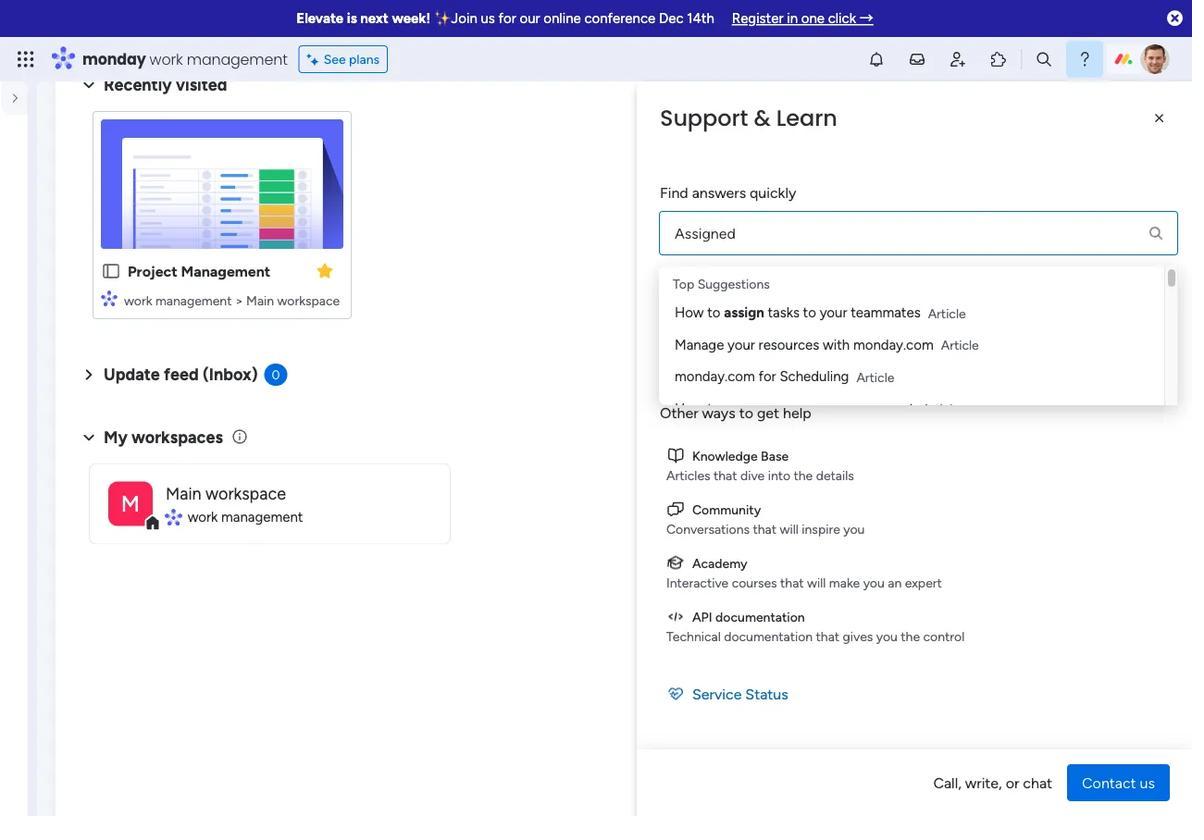 Task type: locate. For each thing, give the bounding box(es) containing it.
help inside the help button
[[1051, 769, 1084, 788]]

learn up control
[[887, 590, 924, 608]]

you for inspire
[[843, 521, 865, 537]]

1 vertical spatial work
[[124, 293, 152, 308]]

3 link container element from the top
[[666, 554, 1167, 573]]

center
[[991, 733, 1030, 748]]

1 vertical spatial will
[[807, 575, 826, 591]]

workspace
[[277, 293, 340, 308], [206, 483, 286, 503]]

the
[[794, 467, 813, 483], [901, 629, 920, 644]]

gives
[[843, 629, 873, 644]]

your inside the automate your workflow
[[869, 332, 895, 348]]

& for support
[[754, 103, 771, 134]]

write,
[[965, 774, 1002, 792]]

recently visited
[[104, 75, 227, 95]]

main right > on the top left of page
[[246, 293, 274, 308]]

0 vertical spatial get
[[757, 404, 779, 422]]

documentation for technical
[[724, 629, 813, 644]]

technical
[[666, 629, 721, 644]]

1 vertical spatial for
[[759, 368, 776, 385]]

0 vertical spatial monday.com
[[853, 336, 934, 353]]

or
[[1006, 774, 1019, 792]]

workspace down remove from favorites image
[[277, 293, 340, 308]]

us right join
[[481, 10, 495, 27]]

0 vertical spatial work
[[150, 49, 183, 69]]

management down the main workspace
[[221, 509, 303, 526]]

documentation down courses
[[716, 609, 805, 625]]

in
[[787, 10, 798, 27]]

get inside help center learn and get support
[[1020, 754, 1039, 770]]

2 vertical spatial you
[[876, 629, 898, 644]]

m
[[121, 491, 140, 517]]

top
[[673, 276, 694, 292]]

manage up notifications
[[681, 332, 727, 348]]

1 vertical spatial us
[[1140, 774, 1155, 792]]

2 horizontal spatial learn
[[960, 754, 992, 770]]

2 vertical spatial management
[[221, 509, 303, 526]]

0 vertical spatial for
[[498, 10, 516, 27]]

us inside button
[[1140, 774, 1155, 792]]

learn for support & learn
[[776, 103, 838, 134]]

manage down assign
[[675, 336, 724, 353]]

work for work management
[[188, 509, 218, 526]]

learn inside help center learn and get support
[[960, 754, 992, 770]]

service status
[[692, 685, 788, 703]]

integrate
[[944, 332, 997, 348]]

get up chat
[[1020, 754, 1039, 770]]

the left control
[[901, 629, 920, 644]]

1 vertical spatial learn
[[887, 590, 924, 608]]

select product image
[[17, 50, 35, 68]]

week!
[[392, 10, 431, 27]]

inbox image
[[908, 50, 927, 68]]

0 horizontal spatial help
[[960, 733, 988, 748]]

register in one click → link
[[732, 10, 874, 27]]

management
[[187, 49, 288, 69], [155, 293, 232, 308], [221, 509, 303, 526]]

help for help
[[1051, 769, 1084, 788]]

how down top
[[675, 305, 704, 321]]

project
[[128, 262, 177, 280]]

& inside header element
[[754, 103, 771, 134]]

help center element
[[887, 714, 1164, 788]]

manage inside search container element
[[675, 336, 724, 353]]

& right support
[[754, 103, 771, 134]]

manage your notifications
[[681, 332, 756, 367]]

learn inside header element
[[776, 103, 838, 134]]

you right gives
[[876, 629, 898, 644]]

how
[[675, 305, 704, 321], [675, 400, 704, 417]]

for left "our"
[[498, 10, 516, 27]]

dive
[[740, 467, 765, 483]]

0 horizontal spatial get
[[757, 404, 779, 422]]

main workspace
[[166, 483, 286, 503]]

the right into
[[794, 467, 813, 483]]

work down project
[[124, 293, 152, 308]]

to right ways
[[739, 404, 753, 422]]

0 vertical spatial workspace
[[277, 293, 340, 308]]

learn up quickly
[[776, 103, 838, 134]]

conversations that will inspire you
[[666, 521, 865, 537]]

help image
[[1076, 50, 1094, 68]]

management down 'project management' on the top left
[[155, 293, 232, 308]]

lottie animation element
[[0, 714, 28, 816]]

workspace up the work management
[[206, 483, 286, 503]]

app
[[1045, 213, 1071, 230]]

1 vertical spatial help
[[1051, 769, 1084, 788]]

article
[[928, 305, 966, 321], [941, 337, 979, 353], [857, 369, 895, 385], [922, 401, 960, 417]]

elevate is next week! ✨ join us for our online conference dec 14th
[[297, 10, 714, 27]]

templates image image
[[903, 323, 1148, 451]]

0 vertical spatial help
[[960, 733, 988, 748]]

work management
[[188, 509, 303, 526]]

link container element containing api documentation
[[666, 607, 1167, 627]]

to
[[707, 305, 721, 321], [803, 305, 816, 321], [707, 400, 721, 417], [739, 404, 753, 422]]

2 how from the top
[[675, 400, 704, 417]]

article right account on the right
[[922, 401, 960, 417]]

article left tools in the right top of the page
[[941, 337, 979, 353]]

how down notifications
[[675, 400, 704, 417]]

search everything image
[[1035, 50, 1053, 68]]

for
[[498, 10, 516, 27], [759, 368, 776, 385]]

us right contact
[[1140, 774, 1155, 792]]

one
[[801, 10, 825, 27]]

management up visited on the top of page
[[187, 49, 288, 69]]

make
[[829, 575, 860, 591]]

0 vertical spatial &
[[754, 103, 771, 134]]

getting
[[960, 644, 1006, 660]]

support & learn
[[660, 103, 838, 134]]

article down workflow
[[857, 369, 895, 385]]

2 vertical spatial get
[[1020, 754, 1039, 770]]

link container element containing knowledge base
[[666, 446, 1167, 466]]

courses
[[732, 575, 777, 591]]

2 link container element from the top
[[666, 500, 1167, 519]]

0 horizontal spatial for
[[498, 10, 516, 27]]

top suggestions
[[673, 276, 770, 292]]

& for learn
[[927, 590, 937, 608]]

update
[[104, 365, 160, 385]]

0 horizontal spatial will
[[780, 521, 799, 537]]

article up integrate
[[928, 305, 966, 321]]

on
[[813, 400, 829, 417]]

chat
[[1023, 774, 1053, 792]]

learn & get inspired
[[887, 590, 1020, 608]]

1 horizontal spatial get
[[941, 590, 963, 608]]

get up control
[[941, 590, 963, 608]]

0 vertical spatial learn
[[776, 103, 838, 134]]

your for notifications
[[730, 332, 756, 348]]

conference
[[584, 10, 656, 27]]

0 horizontal spatial monday.com
[[675, 368, 755, 385]]

complete your profile
[[915, 65, 1079, 85]]

work down the main workspace
[[188, 509, 218, 526]]

link container element containing academy
[[666, 554, 1167, 573]]

link container element for articles that dive into the details
[[666, 446, 1167, 466]]

integrate with other tools
[[944, 332, 1026, 367]]

1 horizontal spatial monday.com
[[853, 336, 934, 353]]

install our mobile app
[[933, 213, 1071, 230]]

1 vertical spatial management
[[155, 293, 232, 308]]

that down community
[[753, 521, 777, 537]]

0 vertical spatial documentation
[[716, 609, 805, 625]]

14th
[[687, 10, 714, 27]]

automate your workflow link
[[792, 230, 911, 380]]

link container element for interactive courses that will make you an expert
[[666, 554, 1167, 573]]

for up 'manage'
[[759, 368, 776, 385]]

your inside manage your notifications
[[730, 332, 756, 348]]

1 horizontal spatial help
[[1051, 769, 1084, 788]]

work up recently visited
[[150, 49, 183, 69]]

4 link container element from the top
[[666, 607, 1167, 627]]

1 how from the top
[[675, 305, 704, 321]]

main right m
[[166, 483, 201, 503]]

option
[[0, 258, 28, 262]]

help
[[783, 404, 812, 422]]

list box
[[0, 255, 37, 541]]

2 vertical spatial learn
[[960, 754, 992, 770]]

will
[[780, 521, 799, 537], [807, 575, 826, 591]]

1 vertical spatial workspace
[[206, 483, 286, 503]]

work management > main workspace
[[124, 293, 340, 308]]

1 vertical spatial monday.com
[[675, 368, 755, 385]]

1 vertical spatial how
[[675, 400, 704, 417]]

management for work management > main workspace
[[155, 293, 232, 308]]

documentation for api
[[716, 609, 805, 625]]

& up control
[[927, 590, 937, 608]]

1 horizontal spatial &
[[927, 590, 937, 608]]

workspace options image
[[13, 184, 31, 202]]

find
[[660, 184, 688, 201]]

that down knowledge
[[714, 467, 737, 483]]

2 horizontal spatial get
[[1020, 754, 1039, 770]]

0 vertical spatial main
[[246, 293, 274, 308]]

invite members image
[[949, 50, 967, 68]]

workspace image
[[108, 482, 153, 526]]

1 horizontal spatial us
[[1140, 774, 1155, 792]]

manage for resources
[[675, 336, 724, 353]]

link container element containing community
[[666, 500, 1167, 519]]

article inside how to manage users on your account article
[[922, 401, 960, 417]]

0 horizontal spatial main
[[166, 483, 201, 503]]

into
[[768, 467, 791, 483]]

manage
[[681, 332, 727, 348], [675, 336, 724, 353]]

1 horizontal spatial with
[[1000, 332, 1026, 348]]

monday.com down notifications
[[675, 368, 755, 385]]

how to manage users on your account article
[[675, 400, 960, 417]]

api documentation
[[692, 609, 805, 625]]

0 vertical spatial you
[[843, 521, 865, 537]]

will left "make"
[[807, 575, 826, 591]]

monday.com for scheduling article
[[675, 368, 895, 385]]

monday.com down teammates
[[853, 336, 934, 353]]

0 horizontal spatial &
[[754, 103, 771, 134]]

will left inspire
[[780, 521, 799, 537]]

manage
[[724, 400, 774, 417]]

manage inside manage your notifications
[[681, 332, 727, 348]]

article inside monday.com for scheduling article
[[857, 369, 895, 385]]

how to assign tasks to your teammates article
[[675, 305, 966, 321]]

terry turtle image
[[1140, 44, 1170, 74]]

1 vertical spatial documentation
[[724, 629, 813, 644]]

you left an
[[863, 575, 885, 591]]

→
[[860, 10, 874, 27]]

monday.com for scheduling link
[[675, 367, 849, 387]]

install our mobile app link
[[915, 211, 1164, 232]]

1 horizontal spatial for
[[759, 368, 776, 385]]

1 link container element from the top
[[666, 446, 1167, 466]]

you right inspire
[[843, 521, 865, 537]]

link container element
[[666, 446, 1167, 466], [666, 500, 1167, 519], [666, 554, 1167, 573], [666, 607, 1167, 627]]

search container element
[[659, 181, 1178, 816]]

article inside how to assign tasks to your teammates article
[[928, 305, 966, 321]]

0 horizontal spatial learn
[[776, 103, 838, 134]]

users
[[777, 400, 810, 417]]

help
[[960, 733, 988, 748], [1051, 769, 1084, 788]]

1 horizontal spatial will
[[807, 575, 826, 591]]

documentation down the api documentation
[[724, 629, 813, 644]]

lottie animation image
[[0, 714, 28, 816]]

1 vertical spatial &
[[927, 590, 937, 608]]

base
[[761, 448, 789, 464]]

install
[[933, 213, 969, 230]]

details
[[816, 467, 854, 483]]

find answers quickly
[[660, 184, 796, 201]]

apps image
[[990, 50, 1008, 68]]

service status link
[[659, 676, 1175, 713]]

0 horizontal spatial with
[[823, 336, 850, 353]]

0 horizontal spatial the
[[794, 467, 813, 483]]

help inside help center learn and get support
[[960, 733, 988, 748]]

management for work management
[[221, 509, 303, 526]]

2 vertical spatial work
[[188, 509, 218, 526]]

0 vertical spatial us
[[481, 10, 495, 27]]

us
[[481, 10, 495, 27], [1140, 774, 1155, 792]]

get left the help
[[757, 404, 779, 422]]

monday
[[82, 49, 146, 69]]

0 vertical spatial how
[[675, 305, 704, 321]]

learn up write,
[[960, 754, 992, 770]]

1 horizontal spatial the
[[901, 629, 920, 644]]

extra links container element
[[659, 439, 1175, 654]]



Task type: describe. For each thing, give the bounding box(es) containing it.
other ways to get help
[[660, 404, 812, 422]]

contact us button
[[1067, 764, 1170, 801]]

for inside search container element
[[759, 368, 776, 385]]

manage your resources with monday.com article
[[675, 336, 979, 353]]

conversations
[[666, 521, 750, 537]]

api
[[692, 609, 712, 625]]

link container element for conversations that will inspire you
[[666, 500, 1167, 519]]

manage your notifications link
[[659, 230, 778, 380]]

click
[[828, 10, 856, 27]]

join
[[451, 10, 477, 27]]

your
[[993, 65, 1027, 85]]

elevate
[[297, 10, 344, 27]]

mobile
[[999, 213, 1041, 230]]

your for workflow
[[869, 332, 895, 348]]

online
[[544, 10, 581, 27]]

remove from favorites image
[[316, 261, 334, 280]]

help button
[[1035, 764, 1100, 794]]

link container element for technical documentation that gives you the control
[[666, 607, 1167, 627]]

other
[[660, 404, 698, 422]]

support
[[660, 103, 748, 134]]

1 horizontal spatial learn
[[887, 590, 924, 608]]

control
[[923, 629, 965, 644]]

answers
[[692, 184, 746, 201]]

that right courses
[[780, 575, 804, 591]]

work for work management > main workspace
[[124, 293, 152, 308]]

workspaces
[[132, 427, 223, 447]]

header element
[[637, 81, 1192, 816]]

see
[[324, 51, 346, 67]]

suggestions
[[698, 276, 770, 292]]

service
[[692, 685, 742, 703]]

circle o image
[[915, 215, 926, 229]]

notifications image
[[867, 50, 886, 68]]

learn for help center learn and get support
[[960, 754, 992, 770]]

0
[[272, 367, 280, 383]]

notifications
[[682, 352, 755, 367]]

1 horizontal spatial main
[[246, 293, 274, 308]]

public board image
[[101, 261, 121, 281]]

open update feed (inbox) image
[[78, 364, 100, 386]]

project management
[[128, 262, 270, 280]]

articles
[[666, 467, 710, 483]]

call,
[[933, 774, 962, 792]]

resources
[[759, 336, 819, 353]]

support
[[1043, 754, 1088, 770]]

management
[[181, 262, 270, 280]]

knowledge base
[[692, 448, 789, 464]]

interactive courses that will make you an expert
[[666, 575, 942, 591]]

1 vertical spatial you
[[863, 575, 885, 591]]

to left 'manage'
[[707, 400, 721, 417]]

teammates
[[851, 305, 921, 321]]

status
[[745, 685, 788, 703]]

ways
[[702, 404, 736, 422]]

how for how to
[[675, 305, 704, 321]]

integrate with other tools link
[[926, 230, 1044, 380]]

account
[[864, 400, 915, 417]]

manage your resources with monday.com link
[[675, 335, 934, 355]]

1 vertical spatial the
[[901, 629, 920, 644]]

0 vertical spatial management
[[187, 49, 288, 69]]

contact us
[[1082, 774, 1155, 792]]

how to manage users on your account link
[[675, 398, 915, 419]]

technical documentation that gives you the control
[[666, 629, 965, 644]]

next
[[360, 10, 389, 27]]

1 vertical spatial get
[[941, 590, 963, 608]]

plans
[[349, 51, 380, 67]]

to down the "top suggestions"
[[707, 305, 721, 321]]

articles that dive into the details
[[666, 467, 854, 483]]

profile
[[1031, 65, 1079, 85]]

0 horizontal spatial us
[[481, 10, 495, 27]]

knowledge
[[692, 448, 758, 464]]

close recently visited image
[[78, 74, 100, 96]]

how for how to manage users on your account
[[675, 400, 704, 417]]

with inside integrate with other tools
[[1000, 332, 1026, 348]]

manage for notifications
[[681, 332, 727, 348]]

help for help center learn and get support
[[960, 733, 988, 748]]

with inside search container element
[[823, 336, 850, 353]]

our
[[973, 213, 996, 230]]

interactive
[[666, 575, 729, 591]]

help center learn and get support
[[960, 733, 1088, 770]]

automate your workflow
[[808, 332, 895, 367]]

scheduling
[[780, 368, 849, 385]]

>
[[235, 293, 243, 308]]

0 vertical spatial the
[[794, 467, 813, 483]]

our
[[520, 10, 540, 27]]

article inside the "manage your resources with monday.com article"
[[941, 337, 979, 353]]

community
[[692, 502, 761, 517]]

other
[[953, 352, 984, 367]]

0 vertical spatial will
[[780, 521, 799, 537]]

dec
[[659, 10, 684, 27]]

that left gives
[[816, 629, 840, 644]]

recently
[[104, 75, 172, 95]]

call, write, or chat
[[933, 774, 1053, 792]]

you for gives
[[876, 629, 898, 644]]

visited
[[176, 75, 227, 95]]

tasks
[[768, 305, 800, 321]]

register in one click →
[[732, 10, 874, 27]]

contact
[[1082, 774, 1136, 792]]

How can we help? search field
[[659, 211, 1178, 255]]

my
[[104, 427, 128, 447]]

workflow
[[825, 352, 878, 367]]

your for resources
[[728, 336, 755, 353]]

expert
[[905, 575, 942, 591]]

see plans button
[[299, 45, 388, 73]]

inspire
[[802, 521, 840, 537]]

started
[[1009, 644, 1052, 660]]

assign
[[724, 305, 764, 321]]

feed
[[164, 365, 199, 385]]

update feed (inbox)
[[104, 365, 258, 385]]

getting started element
[[887, 625, 1164, 699]]

automate
[[808, 332, 866, 348]]

see plans
[[324, 51, 380, 67]]

close my workspaces image
[[78, 426, 100, 449]]

to right tasks
[[803, 305, 816, 321]]

1 vertical spatial main
[[166, 483, 201, 503]]



Task type: vqa. For each thing, say whether or not it's contained in the screenshot.


